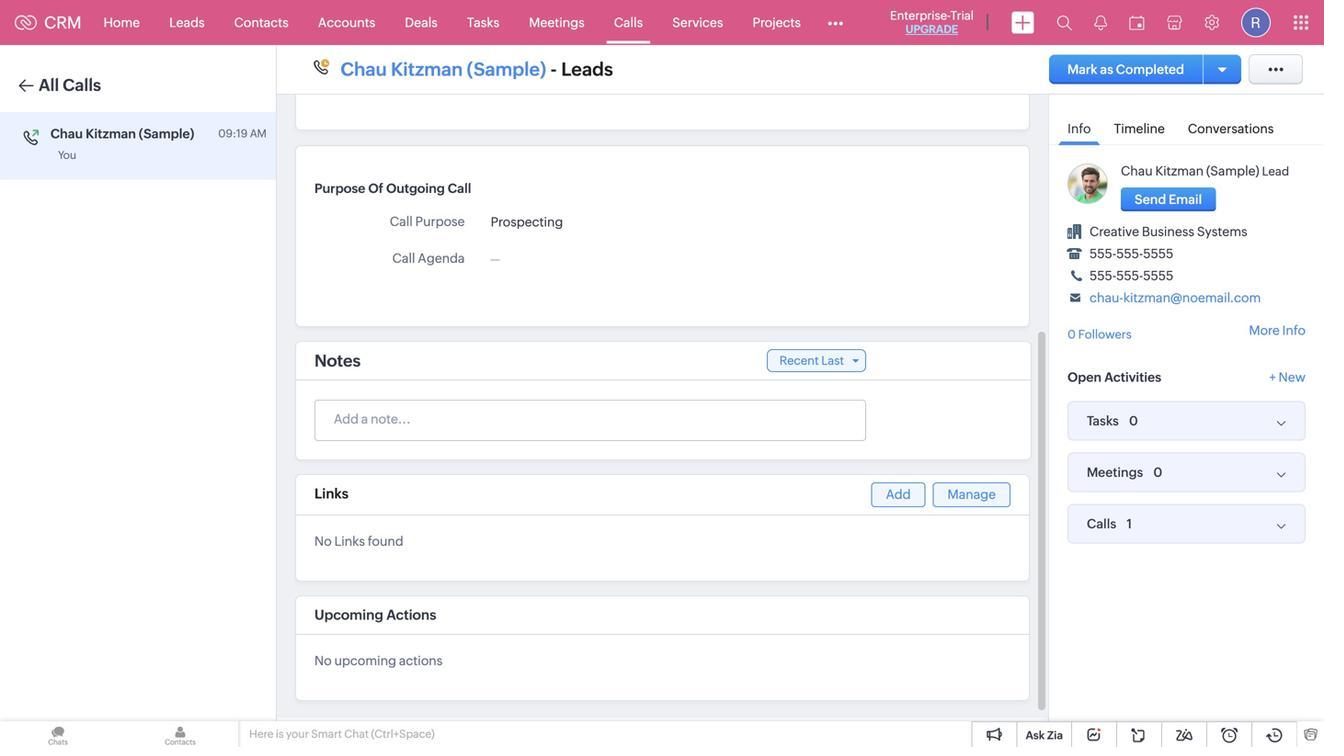 Task type: locate. For each thing, give the bounding box(es) containing it.
(sample) left - on the left top
[[467, 59, 547, 80]]

calls right the all
[[63, 76, 101, 95]]

tasks
[[467, 15, 500, 30], [1087, 414, 1119, 429]]

info right more
[[1283, 323, 1306, 338]]

leads right - on the left top
[[562, 59, 613, 80]]

chat
[[344, 729, 369, 741]]

Other Modules field
[[816, 8, 856, 37]]

info
[[1068, 121, 1091, 136], [1283, 323, 1306, 338]]

None button
[[1121, 188, 1217, 212]]

5555 up chau-kitzman@noemail.com link
[[1144, 269, 1174, 283]]

calls left 1
[[1087, 517, 1117, 532]]

0 vertical spatial info
[[1068, 121, 1091, 136]]

1 vertical spatial tasks
[[1087, 414, 1119, 429]]

call left agenda
[[392, 248, 415, 263]]

1 vertical spatial call
[[390, 212, 413, 226]]

1 horizontal spatial 0
[[1130, 414, 1139, 429]]

2 horizontal spatial (sample)
[[1207, 164, 1260, 178]]

-
[[551, 59, 557, 80]]

call down purpose of outgoing call
[[390, 212, 413, 226]]

kitzman down timeline
[[1156, 164, 1204, 178]]

call for call agenda
[[392, 248, 415, 263]]

open activities
[[1068, 370, 1162, 385]]

links
[[315, 483, 349, 500], [334, 532, 365, 546]]

0 vertical spatial call
[[448, 178, 471, 193]]

call right outgoing
[[448, 178, 471, 193]]

+
[[1270, 370, 1277, 385]]

0 vertical spatial no
[[315, 532, 332, 546]]

2 no from the top
[[315, 651, 332, 666]]

tasks up chau kitzman (sample) - leads
[[467, 15, 500, 30]]

1 horizontal spatial chau kitzman (sample) link
[[1121, 164, 1260, 178]]

0 horizontal spatial calls
[[63, 76, 101, 95]]

0 vertical spatial links
[[315, 483, 349, 500]]

chau for chau kitzman (sample) lead
[[1121, 164, 1153, 178]]

2 vertical spatial chau
[[1121, 164, 1153, 178]]

meetings up 1
[[1087, 466, 1144, 480]]

call purpose
[[390, 212, 465, 226]]

chau down timeline
[[1121, 164, 1153, 178]]

here is your smart chat (ctrl+space)
[[249, 729, 435, 741]]

1 horizontal spatial purpose
[[416, 212, 465, 226]]

chau
[[341, 59, 387, 80], [50, 126, 83, 141], [1121, 164, 1153, 178]]

projects link
[[738, 0, 816, 45]]

chau kitzman (sample) link down the conversations
[[1121, 164, 1260, 178]]

0 horizontal spatial kitzman
[[86, 126, 136, 141]]

actions
[[387, 605, 437, 621]]

0 horizontal spatial purpose
[[315, 178, 366, 193]]

creative business systems
[[1090, 224, 1248, 239]]

1 vertical spatial (sample)
[[139, 126, 195, 141]]

kitzman down deals
[[391, 59, 463, 80]]

no for no upcoming actions
[[315, 651, 332, 666]]

found
[[368, 532, 404, 546]]

you
[[58, 149, 76, 161]]

1 no from the top
[[315, 532, 332, 546]]

mark as completed button
[[1050, 55, 1203, 84]]

1 vertical spatial 5555
[[1144, 269, 1174, 283]]

1 horizontal spatial tasks
[[1087, 414, 1119, 429]]

Add a note... field
[[316, 408, 865, 426]]

here
[[249, 729, 274, 741]]

1 vertical spatial chau kitzman (sample) link
[[1121, 164, 1260, 178]]

links left found
[[334, 532, 365, 546]]

(sample) left 09:19
[[139, 126, 195, 141]]

new
[[1279, 370, 1306, 385]]

ask zia
[[1026, 730, 1063, 742]]

no upcoming actions
[[315, 651, 443, 666]]

0 horizontal spatial meetings
[[529, 15, 585, 30]]

all
[[39, 76, 59, 95]]

no left found
[[315, 532, 332, 546]]

leads
[[169, 15, 205, 30], [562, 59, 613, 80]]

purpose up agenda
[[416, 212, 465, 226]]

1
[[1127, 517, 1133, 532]]

1 horizontal spatial kitzman
[[391, 59, 463, 80]]

2 vertical spatial (sample)
[[1207, 164, 1260, 178]]

manage
[[948, 485, 996, 500]]

calls left services
[[614, 15, 643, 30]]

2 horizontal spatial calls
[[1087, 517, 1117, 532]]

0 vertical spatial tasks
[[467, 15, 500, 30]]

0 horizontal spatial chau kitzman (sample) link
[[341, 57, 547, 81]]

am
[[250, 127, 267, 140]]

manage link
[[933, 480, 1011, 505]]

purpose left the of
[[315, 178, 366, 193]]

chau up "you" at top
[[50, 126, 83, 141]]

lead
[[1263, 165, 1290, 178]]

business
[[1142, 224, 1195, 239]]

1 horizontal spatial info
[[1283, 323, 1306, 338]]

chau kitzman (sample) link down deals
[[341, 57, 547, 81]]

purpose
[[315, 178, 366, 193], [416, 212, 465, 226]]

2 vertical spatial 0
[[1154, 466, 1163, 480]]

2 vertical spatial calls
[[1087, 517, 1117, 532]]

links up no links found
[[315, 483, 349, 500]]

chau kitzman (sample) link
[[341, 57, 547, 81], [1121, 164, 1260, 178]]

0 vertical spatial kitzman
[[391, 59, 463, 80]]

call for call purpose
[[390, 212, 413, 226]]

0 horizontal spatial (sample)
[[139, 126, 195, 141]]

2 horizontal spatial 0
[[1154, 466, 1163, 480]]

1 vertical spatial chau
[[50, 126, 83, 141]]

0 vertical spatial meetings
[[529, 15, 585, 30]]

0 vertical spatial purpose
[[315, 178, 366, 193]]

0
[[1068, 328, 1076, 342], [1130, 414, 1139, 429], [1154, 466, 1163, 480]]

1 horizontal spatial (sample)
[[467, 59, 547, 80]]

1 horizontal spatial chau
[[341, 59, 387, 80]]

chau kitzman (sample) lead
[[1121, 164, 1290, 178]]

kitzman for chau kitzman (sample) - leads
[[391, 59, 463, 80]]

meetings up - on the left top
[[529, 15, 585, 30]]

as
[[1101, 62, 1114, 77]]

1 horizontal spatial meetings
[[1087, 466, 1144, 480]]

1 vertical spatial calls
[[63, 76, 101, 95]]

no
[[315, 532, 332, 546], [315, 651, 332, 666]]

555-555-5555
[[1090, 247, 1174, 261], [1090, 269, 1174, 283]]

outgoing
[[386, 178, 445, 193]]

home
[[104, 15, 140, 30]]

1 vertical spatial 555-555-5555
[[1090, 269, 1174, 283]]

info down mark
[[1068, 121, 1091, 136]]

1 vertical spatial leads
[[562, 59, 613, 80]]

1 vertical spatial info
[[1283, 323, 1306, 338]]

smart
[[311, 729, 342, 741]]

leads right 'home' link
[[169, 15, 205, 30]]

kitzman down all calls
[[86, 126, 136, 141]]

1 vertical spatial no
[[315, 651, 332, 666]]

0 vertical spatial 5555
[[1144, 247, 1174, 261]]

555-
[[1090, 247, 1117, 261], [1117, 247, 1144, 261], [1090, 269, 1117, 283], [1117, 269, 1144, 283]]

add
[[886, 485, 911, 500]]

5555 down business
[[1144, 247, 1174, 261]]

(sample)
[[467, 59, 547, 80], [139, 126, 195, 141], [1207, 164, 1260, 178]]

chau kitzman (sample) link for leads
[[341, 57, 547, 81]]

activities
[[1105, 370, 1162, 385]]

09:19
[[218, 127, 248, 140]]

(sample) for chau kitzman (sample)
[[139, 126, 195, 141]]

2 vertical spatial kitzman
[[1156, 164, 1204, 178]]

0 horizontal spatial leads
[[169, 15, 205, 30]]

2 vertical spatial call
[[392, 248, 415, 263]]

0 vertical spatial chau
[[341, 59, 387, 80]]

1 horizontal spatial calls
[[614, 15, 643, 30]]

1 vertical spatial 0
[[1130, 414, 1139, 429]]

555-555-5555 up chau-
[[1090, 269, 1174, 283]]

0 for tasks
[[1130, 414, 1139, 429]]

0 horizontal spatial chau
[[50, 126, 83, 141]]

kitzman for chau kitzman (sample) lead
[[1156, 164, 1204, 178]]

555-555-5555 down creative
[[1090, 247, 1174, 261]]

leads link
[[155, 0, 220, 45]]

trial
[[951, 9, 974, 23]]

0 vertical spatial chau kitzman (sample) link
[[341, 57, 547, 81]]

0 vertical spatial 555-555-5555
[[1090, 247, 1174, 261]]

all calls
[[39, 76, 101, 95]]

crm link
[[15, 13, 81, 32]]

2 horizontal spatial chau
[[1121, 164, 1153, 178]]

tasks down open activities
[[1087, 414, 1119, 429]]

create menu image
[[1012, 11, 1035, 34]]

upcoming
[[315, 605, 384, 621]]

services
[[673, 15, 723, 30]]

chau down accounts
[[341, 59, 387, 80]]

signals image
[[1095, 15, 1108, 30]]

recent last
[[780, 351, 845, 365]]

0 followers
[[1068, 328, 1132, 342]]

5555
[[1144, 247, 1174, 261], [1144, 269, 1174, 283]]

profile image
[[1242, 8, 1271, 37]]

tasks link
[[453, 0, 515, 45]]

1 5555 from the top
[[1144, 247, 1174, 261]]

2 5555 from the top
[[1144, 269, 1174, 283]]

0 horizontal spatial 0
[[1068, 328, 1076, 342]]

2 horizontal spatial kitzman
[[1156, 164, 1204, 178]]

meetings
[[529, 15, 585, 30], [1087, 466, 1144, 480]]

0 vertical spatial (sample)
[[467, 59, 547, 80]]

0 vertical spatial calls
[[614, 15, 643, 30]]

no left 'upcoming'
[[315, 651, 332, 666]]

(sample) down the conversations
[[1207, 164, 1260, 178]]

calls
[[614, 15, 643, 30], [63, 76, 101, 95], [1087, 517, 1117, 532]]

1 vertical spatial kitzman
[[86, 126, 136, 141]]

accounts
[[318, 15, 376, 30]]

(sample) for chau kitzman (sample) lead
[[1207, 164, 1260, 178]]



Task type: describe. For each thing, give the bounding box(es) containing it.
services link
[[658, 0, 738, 45]]

open
[[1068, 370, 1102, 385]]

chau kitzman (sample)
[[50, 126, 195, 141]]

signals element
[[1084, 0, 1119, 45]]

add link
[[872, 480, 926, 505]]

1 vertical spatial meetings
[[1087, 466, 1144, 480]]

contacts link
[[220, 0, 303, 45]]

profile element
[[1231, 0, 1282, 45]]

no links found
[[315, 532, 404, 546]]

chau-
[[1090, 291, 1124, 305]]

of
[[368, 178, 384, 193]]

more
[[1250, 323, 1280, 338]]

search element
[[1046, 0, 1084, 45]]

kitzman@noemail.com
[[1124, 291, 1262, 305]]

calls link
[[600, 0, 658, 45]]

create menu element
[[1001, 0, 1046, 45]]

your
[[286, 729, 309, 741]]

more info link
[[1250, 323, 1306, 338]]

0 horizontal spatial info
[[1068, 121, 1091, 136]]

conversations
[[1188, 121, 1275, 136]]

conversations link
[[1179, 109, 1284, 144]]

09:19 am
[[218, 127, 267, 140]]

accounts link
[[303, 0, 390, 45]]

upcoming
[[334, 651, 397, 666]]

is
[[276, 729, 284, 741]]

meetings link
[[515, 0, 600, 45]]

1 vertical spatial links
[[334, 532, 365, 546]]

contacts
[[234, 15, 289, 30]]

chau-kitzman@noemail.com
[[1090, 291, 1262, 305]]

notes
[[315, 349, 361, 368]]

no for no links found
[[315, 532, 332, 546]]

0 horizontal spatial tasks
[[467, 15, 500, 30]]

0 vertical spatial leads
[[169, 15, 205, 30]]

mark as completed
[[1068, 62, 1185, 77]]

enterprise-
[[891, 9, 951, 23]]

chau kitzman (sample) - leads
[[341, 59, 613, 80]]

deals link
[[390, 0, 453, 45]]

+ new
[[1270, 370, 1306, 385]]

mark
[[1068, 62, 1098, 77]]

more info
[[1250, 323, 1306, 338]]

1 555-555-5555 from the top
[[1090, 247, 1174, 261]]

projects
[[753, 15, 801, 30]]

(sample) for chau kitzman (sample) - leads
[[467, 59, 547, 80]]

prospecting
[[491, 212, 563, 227]]

actions
[[399, 651, 443, 666]]

kitzman for chau kitzman (sample)
[[86, 126, 136, 141]]

(ctrl+space)
[[371, 729, 435, 741]]

call agenda
[[392, 248, 465, 263]]

2 555-555-5555 from the top
[[1090, 269, 1174, 283]]

ask
[[1026, 730, 1045, 742]]

deals
[[405, 15, 438, 30]]

home link
[[89, 0, 155, 45]]

timeline link
[[1105, 109, 1175, 144]]

followers
[[1079, 328, 1132, 342]]

logo image
[[15, 15, 37, 30]]

chats image
[[0, 722, 116, 748]]

timeline
[[1114, 121, 1165, 136]]

systems
[[1198, 224, 1248, 239]]

chau for chau kitzman (sample)
[[50, 126, 83, 141]]

1 horizontal spatial leads
[[562, 59, 613, 80]]

upcoming actions
[[315, 605, 437, 621]]

chau kitzman (sample) link for chau kitzman (sample) lead
[[1121, 164, 1260, 178]]

0 for meetings
[[1154, 466, 1163, 480]]

1 vertical spatial purpose
[[416, 212, 465, 226]]

purpose of outgoing call
[[315, 178, 471, 193]]

enterprise-trial upgrade
[[891, 9, 974, 35]]

upgrade
[[906, 23, 959, 35]]

0 vertical spatial 0
[[1068, 328, 1076, 342]]

completed
[[1116, 62, 1185, 77]]

search image
[[1057, 15, 1073, 30]]

chau for chau kitzman (sample) - leads
[[341, 59, 387, 80]]

info link
[[1059, 109, 1101, 145]]

chau-kitzman@noemail.com link
[[1090, 291, 1262, 305]]

zia
[[1048, 730, 1063, 742]]

creative
[[1090, 224, 1140, 239]]

agenda
[[418, 248, 465, 263]]

crm
[[44, 13, 81, 32]]

recent
[[780, 351, 819, 365]]

last
[[822, 351, 845, 365]]

contacts image
[[122, 722, 238, 748]]

calendar image
[[1130, 15, 1145, 30]]



Task type: vqa. For each thing, say whether or not it's contained in the screenshot.
the bottommost The No
yes



